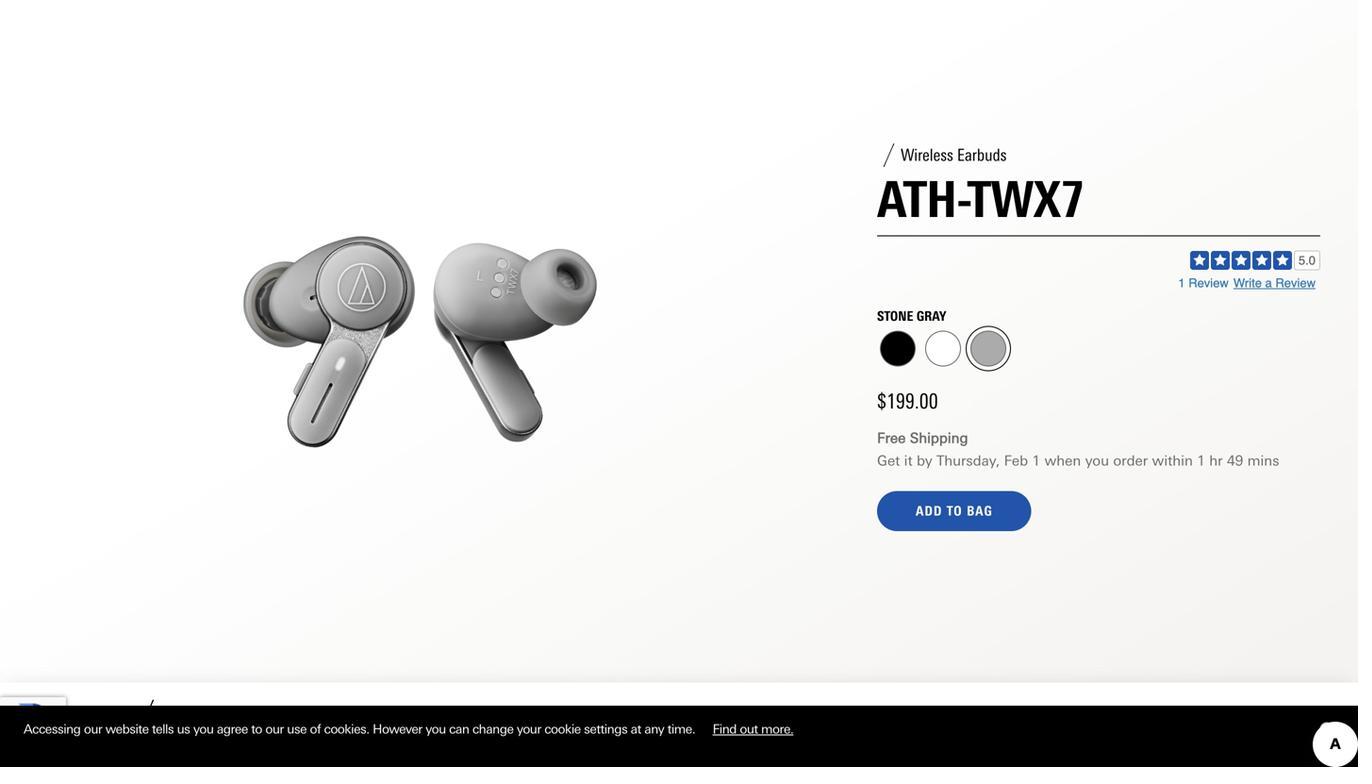 Task type: vqa. For each thing, say whether or not it's contained in the screenshot.
the Features
yes



Task type: locate. For each thing, give the bounding box(es) containing it.
1 left hr
[[1198, 453, 1206, 469]]

1 right feb
[[1033, 453, 1041, 469]]

twx7 down earbuds
[[970, 169, 1085, 229]]

specifications
[[384, 711, 471, 728]]

1 horizontal spatial review
[[1276, 276, 1316, 290]]

ath- down the wireless
[[877, 169, 970, 229]]

free
[[877, 430, 906, 446]]

it
[[905, 453, 913, 469]]

accessing our website tells us you agree to our use of cookies. however you can change your cookie settings at any time.
[[24, 722, 699, 737]]

1 left write
[[1179, 276, 1186, 290]]

0 horizontal spatial ath-
[[38, 708, 71, 728]]

1 horizontal spatial ath-twx7
[[877, 169, 1085, 229]]

0 horizontal spatial divider line image
[[126, 700, 164, 737]]

0 horizontal spatial review
[[1189, 276, 1229, 290]]

0 vertical spatial divider line image
[[877, 143, 901, 167]]

ath twx7 image
[[75, 0, 765, 683], [465, 754, 1321, 767]]

twx7 left tells at left bottom
[[71, 708, 111, 728]]

1 our from the left
[[84, 722, 102, 737]]

2 review from the left
[[1276, 276, 1316, 290]]

rated 5.0 out of 5 stars image
[[1191, 251, 1321, 270]]

earbuds
[[958, 145, 1007, 165]]

ath-
[[877, 169, 970, 229], [38, 708, 71, 728]]

shipping
[[910, 430, 969, 446]]

our right to
[[265, 722, 284, 737]]

0 vertical spatial ath-
[[877, 169, 970, 229]]

can
[[449, 722, 469, 737]]

ath-twx7
[[877, 169, 1085, 229], [38, 708, 111, 728]]

find out more. link
[[699, 715, 808, 744]]

cross image
[[1323, 726, 1330, 733]]

ath- left website
[[38, 708, 71, 728]]

review left write
[[1189, 276, 1229, 290]]

0 horizontal spatial our
[[84, 722, 102, 737]]

thursday,
[[937, 453, 1000, 469]]

our
[[84, 722, 102, 737], [265, 722, 284, 737]]

1 horizontal spatial our
[[265, 722, 284, 737]]

you left can
[[426, 722, 446, 737]]

at
[[631, 722, 641, 737]]

our left website
[[84, 722, 102, 737]]

divider line image left us
[[126, 700, 164, 737]]

find out more.
[[713, 722, 794, 737]]

mins
[[1248, 453, 1280, 469]]

you left order
[[1086, 453, 1110, 469]]

twx7
[[970, 169, 1085, 229], [71, 708, 111, 728]]

stone
[[877, 308, 914, 324]]

divider line image left earbuds
[[877, 143, 901, 167]]

None submit
[[877, 491, 1032, 531]]

you right us
[[193, 722, 214, 737]]

0 horizontal spatial ath-twx7
[[38, 708, 111, 728]]

review
[[1189, 276, 1229, 290], [1276, 276, 1316, 290]]

1 vertical spatial twx7
[[71, 708, 111, 728]]

1
[[1179, 276, 1186, 290], [1033, 453, 1041, 469], [1198, 453, 1206, 469]]

you
[[1086, 453, 1110, 469], [193, 722, 214, 737], [426, 722, 446, 737]]

features
[[314, 711, 369, 728]]

0 vertical spatial ath-twx7
[[877, 169, 1085, 229]]

change
[[473, 722, 514, 737]]

1 horizontal spatial divider line image
[[877, 143, 901, 167]]

ath-twx7 left tells at left bottom
[[38, 708, 111, 728]]

divider line image
[[877, 143, 901, 167], [126, 700, 164, 737]]

0 vertical spatial ath twx7 image
[[75, 0, 765, 683]]

accessing
[[24, 722, 81, 737]]

1 horizontal spatial 1
[[1179, 276, 1186, 290]]

2 horizontal spatial 1
[[1198, 453, 1206, 469]]

1 review from the left
[[1189, 276, 1229, 290]]

0 vertical spatial twx7
[[970, 169, 1085, 229]]

hr
[[1210, 453, 1223, 469]]

any
[[645, 722, 664, 737]]

2 horizontal spatial you
[[1086, 453, 1110, 469]]

ath-twx7 down earbuds
[[877, 169, 1085, 229]]

49
[[1227, 453, 1244, 469]]

review down 5.0
[[1276, 276, 1316, 290]]

find
[[713, 722, 737, 737]]



Task type: describe. For each thing, give the bounding box(es) containing it.
write a review link
[[1234, 276, 1316, 290]]

write
[[1234, 276, 1262, 290]]

time.
[[668, 722, 696, 737]]

0 horizontal spatial 1
[[1033, 453, 1041, 469]]

1 review write a review
[[1179, 276, 1316, 290]]

get
[[877, 453, 900, 469]]

cookies.
[[324, 722, 370, 737]]

free shipping get it by thursday, feb 1 when you order within 1 hr 49 mins
[[877, 430, 1280, 469]]

0 horizontal spatial you
[[193, 722, 214, 737]]

you inside free shipping get it by thursday, feb 1 when you order within 1 hr 49 mins
[[1086, 453, 1110, 469]]

1 review link
[[1179, 276, 1229, 290]]

feb
[[1004, 453, 1028, 469]]

more.
[[761, 722, 794, 737]]

of
[[310, 722, 321, 737]]

1 vertical spatial ath-
[[38, 708, 71, 728]]

by
[[917, 453, 933, 469]]

stone gray
[[877, 308, 947, 324]]

tells
[[152, 722, 174, 737]]

cookie
[[545, 722, 581, 737]]

reviews
[[486, 711, 536, 728]]

website
[[105, 722, 149, 737]]

agree
[[217, 722, 248, 737]]

a
[[1266, 276, 1273, 290]]

0 horizontal spatial twx7
[[71, 708, 111, 728]]

however
[[373, 722, 422, 737]]

use
[[287, 722, 307, 737]]

your
[[517, 722, 541, 737]]

when
[[1045, 453, 1082, 469]]

us
[[177, 722, 190, 737]]

wireless
[[901, 145, 954, 165]]

within
[[1153, 453, 1193, 469]]

gallery
[[252, 711, 299, 728]]

1 horizontal spatial twx7
[[970, 169, 1085, 229]]

$199.00
[[877, 389, 938, 414]]

1 horizontal spatial you
[[426, 722, 446, 737]]

1 vertical spatial ath twx7 image
[[465, 754, 1321, 767]]

1 horizontal spatial ath-
[[877, 169, 970, 229]]

2 our from the left
[[265, 722, 284, 737]]

5.0
[[1299, 253, 1316, 268]]

gray
[[917, 308, 947, 324]]

1 vertical spatial ath-twx7
[[38, 708, 111, 728]]

out
[[740, 722, 758, 737]]

order
[[1114, 453, 1148, 469]]

settings
[[584, 722, 628, 737]]

to
[[251, 722, 262, 737]]

wireless earbuds
[[901, 145, 1007, 165]]

overview
[[179, 711, 237, 728]]

1 vertical spatial divider line image
[[126, 700, 164, 737]]



